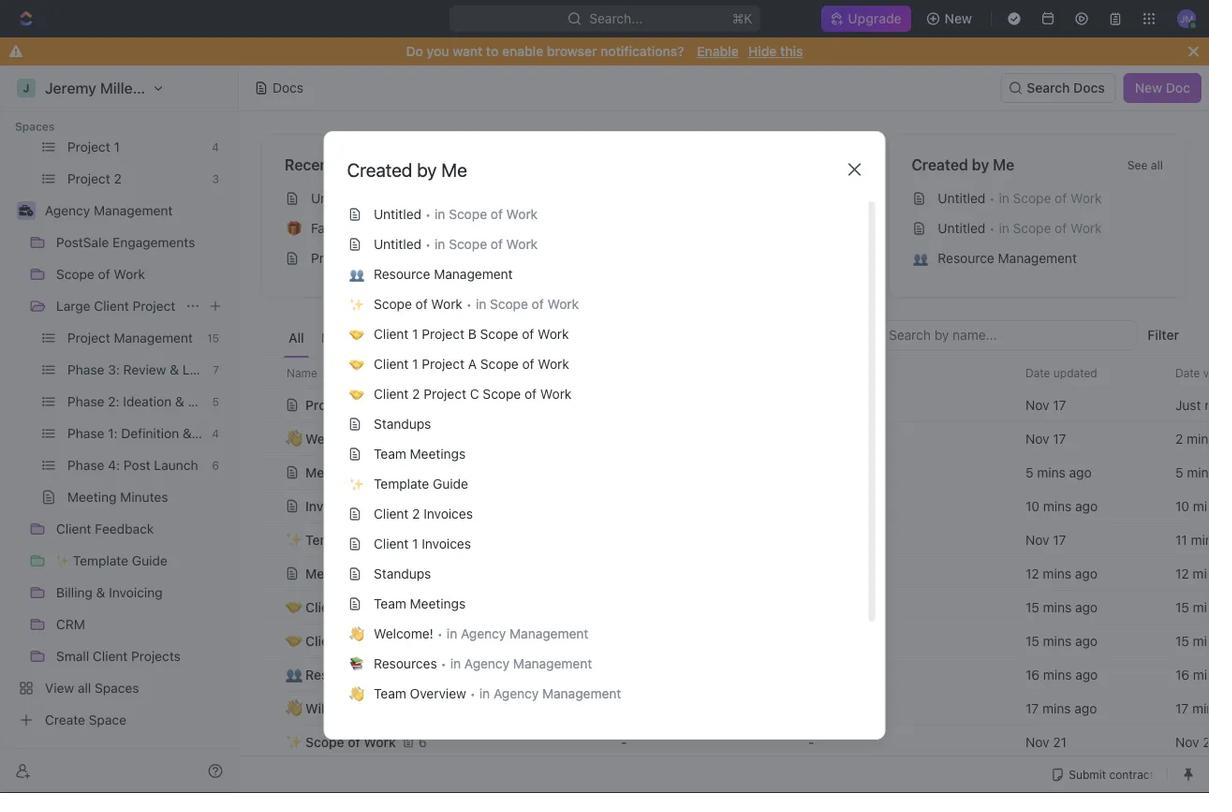Task type: locate. For each thing, give the bounding box(es) containing it.
template guide inside created by me dialog
[[373, 476, 468, 492]]

meeting for 5 mins ago
[[305, 465, 356, 480]]

16 up 17 mins ago
[[1025, 667, 1040, 682]]

me
[[993, 156, 1015, 174], [441, 158, 467, 180]]

11 min
[[1175, 532, 1209, 547]]

1 horizontal spatial 👥
[[913, 251, 925, 265]]

0 horizontal spatial 16
[[1025, 667, 1040, 682]]

0 horizontal spatial template
[[305, 532, 362, 547]]

👥
[[913, 251, 925, 265], [348, 267, 361, 281]]

notes down my docs button
[[353, 397, 390, 413]]

nov 21
[[1025, 734, 1067, 750]]

1 vertical spatial standups link
[[339, 559, 870, 589]]

docs right search
[[1073, 80, 1105, 96]]

0 vertical spatial new
[[945, 11, 972, 26]]

nov 17 for 11 min
[[1025, 532, 1066, 547]]

0 horizontal spatial by
[[417, 158, 437, 180]]

2 15 min from the top
[[1175, 633, 1209, 649]]

date left updated at the right top of the page
[[1025, 367, 1050, 380]]

2 team from the top
[[373, 596, 406, 612]]

2 team meetings from the top
[[373, 596, 465, 612]]

1 horizontal spatial welcome!
[[373, 626, 433, 642]]

2 10 from the left
[[1175, 498, 1189, 514]]

resource down in project notes
[[373, 266, 430, 282]]

notifications?
[[600, 44, 684, 59]]

2 minutes from the top
[[359, 566, 408, 581]]

project notes up in project notes
[[386, 191, 468, 206]]

shared
[[392, 330, 436, 346]]

1 left b
[[412, 326, 418, 342]]

5 up 10 min
[[1175, 465, 1183, 480]]

client for client 2 invoices
[[373, 506, 408, 522]]

team for first team meetings link
[[373, 446, 406, 462]]

ago
[[1069, 465, 1092, 480], [1075, 498, 1098, 514], [1075, 566, 1097, 581], [1075, 599, 1098, 615], [1075, 633, 1098, 649], [1075, 667, 1098, 682], [1074, 701, 1097, 716]]

resource
[[938, 251, 994, 266], [373, 266, 430, 282], [305, 667, 363, 682]]

me inside dialog
[[441, 158, 467, 180]]

1 horizontal spatial resource
[[373, 266, 430, 282]]

date v
[[1175, 367, 1209, 380]]

15 up 16 mins ago
[[1025, 633, 1039, 649]]

project notes down name
[[305, 397, 390, 413]]

tab list containing all
[[284, 320, 732, 358]]

0 vertical spatial team
[[373, 446, 406, 462]]

1 row from the top
[[261, 358, 1209, 389]]

new doc
[[1135, 80, 1190, 96]]

2 👋 from the top
[[348, 687, 361, 701]]

1 horizontal spatial -
[[808, 734, 814, 750]]

1 - from the left
[[621, 734, 627, 750]]

welcome! inside created by me dialog
[[373, 626, 433, 642]]

• inside scope of work • in scope of work
[[466, 297, 471, 311]]

table
[[261, 358, 1209, 792]]

0 horizontal spatial created
[[347, 158, 412, 180]]

guide down client 2 invoices
[[366, 532, 402, 547]]

6 row from the top
[[261, 521, 1209, 559]]

meeting minutes inside button
[[305, 566, 408, 581]]

1 horizontal spatial new
[[1135, 80, 1162, 96]]

6 up client 1 invoices on the left of the page
[[379, 498, 387, 514]]

client for client 2 project c scope of work
[[373, 386, 408, 402]]

template inside created by me dialog
[[373, 476, 429, 492]]

15
[[1025, 599, 1039, 615], [1175, 599, 1189, 615], [1025, 633, 1039, 649], [1175, 633, 1189, 649]]

1 column header from the left
[[261, 358, 282, 389]]

docs right my
[[343, 330, 375, 346]]

untitled • in scope of work
[[938, 191, 1102, 206], [373, 206, 537, 222], [938, 221, 1102, 236], [373, 236, 537, 252]]

15 mins ago up 16 mins ago
[[1025, 633, 1098, 649]]

1 16 from the left
[[1025, 667, 1040, 682]]

👋 for welcome!
[[348, 627, 361, 641]]

b
[[468, 326, 476, 342]]

date left v
[[1175, 367, 1200, 380]]

guide up client 2 invoices
[[432, 476, 468, 492]]

0 vertical spatial template
[[373, 476, 429, 492]]

agency up resources • in agency management
[[460, 626, 506, 642]]

2 team meetings link from the top
[[339, 589, 870, 619]]

👋 for team overview
[[348, 687, 361, 701]]

row containing resource management
[[261, 657, 1209, 692]]

client 2 scope of work docs
[[305, 599, 482, 615]]

6 for scope of work
[[418, 734, 427, 750]]

mins down 12 mins ago
[[1043, 599, 1072, 615]]

nov down date updated button
[[1025, 397, 1049, 413]]

template up client 2 invoices
[[373, 476, 429, 492]]

1 horizontal spatial 10
[[1175, 498, 1189, 514]]

nov 17 up 12 mins ago
[[1025, 532, 1066, 547]]

meeting minutes for 12
[[305, 566, 408, 581]]

2 nov 17 from the top
[[1025, 431, 1066, 446]]

welcome! button
[[285, 422, 598, 456]]

doc
[[1166, 80, 1190, 96]]

minutes inside meeting minutes button
[[359, 566, 408, 581]]

17 for just n
[[1053, 397, 1066, 413]]

12 for 12 min
[[1175, 566, 1189, 581]]

row containing template guide
[[261, 521, 1209, 559]]

1 for client 1 project b scope of work
[[412, 326, 418, 342]]

17 up 12 mins ago
[[1053, 532, 1066, 547]]

11 row from the top
[[261, 690, 1209, 727]]

0 vertical spatial 🤝
[[348, 327, 361, 341]]

nov left 21
[[1025, 734, 1049, 750]]

team meetings link
[[339, 439, 870, 469], [339, 589, 870, 619]]

min for meeting minutes
[[1193, 566, 1209, 581]]

created by me dialog
[[324, 131, 885, 793]]

15 down "12 min"
[[1175, 599, 1189, 615]]

1 team meetings link from the top
[[339, 439, 870, 469]]

1 team from the top
[[373, 446, 406, 462]]

0 horizontal spatial guide
[[366, 532, 402, 547]]

standups
[[373, 416, 431, 432], [373, 566, 431, 582]]

standups link down client 2 invoices link
[[339, 559, 870, 589]]

1 inside the 'client 1 invoices' link
[[412, 536, 418, 552]]

2 16 from the left
[[1175, 667, 1189, 682]]

0 vertical spatial notes
[[432, 191, 468, 206]]

2 up resources • in agency management
[[502, 633, 510, 649]]

0 horizontal spatial created by me
[[347, 158, 467, 180]]

of
[[1055, 191, 1067, 206], [490, 206, 502, 222], [1055, 221, 1067, 236], [490, 236, 502, 252], [415, 296, 427, 312], [531, 296, 543, 312], [521, 326, 534, 342], [522, 356, 534, 372], [524, 386, 536, 402], [399, 599, 411, 615], [397, 633, 409, 649], [348, 734, 360, 750]]

🤝 for client 2 project c scope of work
[[348, 387, 361, 401]]

-
[[621, 734, 627, 750], [808, 734, 814, 750]]

nov 17 for just n
[[1025, 397, 1066, 413]]

1 vertical spatial 15 min
[[1175, 633, 1209, 649]]

date v button
[[1164, 359, 1209, 388]]

0 horizontal spatial welcome!
[[305, 431, 367, 446]]

mins down 5 mins ago
[[1043, 498, 1072, 514]]

16 for 16 min
[[1175, 667, 1189, 682]]

1 nov 17 from the top
[[1025, 397, 1066, 413]]

1 down client 2 invoices
[[412, 536, 418, 552]]

0 vertical spatial standups
[[373, 416, 431, 432]]

management
[[94, 203, 173, 218], [998, 251, 1077, 266], [433, 266, 512, 282], [509, 626, 588, 642], [513, 656, 592, 671], [367, 667, 448, 682], [542, 686, 621, 701]]

10
[[1025, 498, 1040, 514], [1175, 498, 1189, 514]]

1 vertical spatial 15 mins ago
[[1025, 633, 1098, 649]]

notes
[[432, 191, 468, 206], [437, 251, 473, 266], [353, 397, 390, 413]]

agency inside the agency management link
[[45, 203, 90, 218]]

template guide
[[373, 476, 468, 492], [305, 532, 402, 547]]

1 vertical spatial team meetings link
[[339, 589, 870, 619]]

1 vertical spatial 👥
[[348, 267, 361, 281]]

team
[[373, 446, 406, 462], [373, 596, 406, 612], [373, 686, 406, 701]]

created by me
[[912, 156, 1015, 174], [347, 158, 467, 180]]

cell
[[261, 388, 282, 421], [610, 388, 797, 421], [261, 421, 282, 455], [610, 421, 797, 455], [261, 455, 282, 489], [610, 455, 797, 489], [261, 489, 282, 523], [610, 489, 797, 523], [261, 523, 282, 556], [610, 523, 797, 556], [261, 556, 282, 590], [610, 556, 797, 590], [261, 590, 282, 624], [610, 590, 797, 624], [261, 624, 282, 657], [610, 624, 797, 657], [261, 657, 282, 691], [610, 657, 797, 691], [261, 691, 282, 725], [610, 691, 797, 725], [261, 725, 282, 759]]

0 vertical spatial meeting minutes
[[305, 465, 408, 480]]

in
[[999, 191, 1009, 206], [434, 206, 445, 222], [999, 221, 1009, 236], [434, 236, 445, 252], [376, 251, 387, 266], [475, 296, 486, 312], [446, 626, 457, 642], [450, 656, 460, 671], [479, 686, 489, 701]]

0 vertical spatial 👋
[[348, 627, 361, 641]]

6 down the overview
[[418, 734, 427, 750]]

0 vertical spatial 6
[[379, 498, 387, 514]]

client down shared button
[[373, 386, 408, 402]]

mins up 5 mins
[[1187, 431, 1209, 446]]

0 horizontal spatial 12
[[425, 532, 439, 547]]

10 mins ago
[[1025, 498, 1098, 514]]

agency down welcome! • in agency management
[[464, 656, 509, 671]]

work
[[1070, 191, 1102, 206], [506, 206, 537, 222], [1070, 221, 1102, 236], [506, 236, 537, 252], [431, 296, 462, 312], [547, 296, 578, 312], [537, 326, 569, 342], [537, 356, 569, 372], [540, 386, 571, 402], [415, 599, 447, 615], [413, 633, 445, 649], [364, 734, 396, 750]]

2 row from the top
[[261, 386, 1209, 424]]

17 min
[[1175, 701, 1209, 716]]

1 vertical spatial meeting
[[305, 566, 356, 581]]

standups link
[[339, 409, 870, 439], [339, 559, 870, 589]]

0 vertical spatial 15 mins ago
[[1025, 599, 1098, 615]]

client up client 1 scope of work docs
[[305, 599, 341, 615]]

standups link up client 2 invoices link
[[339, 409, 870, 439]]

1 ✨ from the top
[[348, 297, 361, 311]]

team meetings up client 2 invoices
[[373, 446, 465, 462]]

0 horizontal spatial column header
[[261, 358, 282, 389]]

min right '11'
[[1191, 532, 1209, 547]]

meetings up client 2 invoices
[[409, 446, 465, 462]]

12 row from the top
[[261, 723, 1209, 761]]

resource inside created by me dialog
[[373, 266, 430, 282]]

docs inside button
[[450, 599, 482, 615]]

1 vertical spatial guide
[[366, 532, 402, 547]]

new inside new button
[[945, 11, 972, 26]]

new inside the "new doc" button
[[1135, 80, 1162, 96]]

docs
[[273, 80, 303, 96], [1073, 80, 1105, 96], [343, 330, 375, 346], [450, 599, 482, 615], [448, 633, 480, 649]]

3 🤝 from the top
[[348, 387, 361, 401]]

2 standups from the top
[[373, 566, 431, 582]]

row containing client 1 scope of work docs
[[261, 622, 1209, 660]]

🤝 down my docs button
[[348, 387, 361, 401]]

row containing name
[[261, 358, 1209, 389]]

👋 up 📚
[[348, 627, 361, 641]]

resource up wiki
[[305, 667, 363, 682]]

1 horizontal spatial 16
[[1175, 667, 1189, 682]]

mins up 17 mins ago
[[1043, 667, 1072, 682]]

docs up welcome! • in agency management
[[450, 599, 482, 615]]

client 2 invoices
[[373, 506, 472, 522]]

0 horizontal spatial date
[[1025, 367, 1050, 380]]

shared button
[[387, 320, 440, 358]]

2 date from the left
[[1175, 367, 1200, 380]]

workspace
[[512, 330, 581, 346]]

row
[[261, 358, 1209, 389], [261, 386, 1209, 424], [261, 421, 1209, 456], [261, 454, 1209, 491], [261, 487, 1209, 525], [261, 521, 1209, 559], [261, 555, 1209, 592], [261, 589, 1209, 626], [261, 622, 1209, 660], [261, 657, 1209, 692], [261, 690, 1209, 727], [261, 723, 1209, 761]]

5
[[412, 397, 420, 413], [431, 465, 439, 480], [1025, 465, 1033, 480], [1175, 465, 1183, 480]]

3 nov 17 from the top
[[1025, 532, 1066, 547]]

1 vertical spatial notes
[[437, 251, 473, 266]]

client right my
[[373, 326, 408, 342]]

resource management down client 1 scope of work docs
[[305, 667, 448, 682]]

2 vertical spatial team
[[373, 686, 406, 701]]

date for date v
[[1175, 367, 1200, 380]]

agency management link
[[45, 196, 227, 226]]

2 🤝 from the top
[[348, 357, 361, 371]]

2 vertical spatial 🤝
[[348, 387, 361, 401]]

1 horizontal spatial date
[[1175, 367, 1200, 380]]

16 up 17 min
[[1175, 667, 1189, 682]]

1 vertical spatial standups
[[373, 566, 431, 582]]

0 vertical spatial team meetings link
[[339, 439, 870, 469]]

12 down client 2 invoices
[[425, 532, 439, 547]]

1 meetings from the top
[[409, 446, 465, 462]]

16 for 16 mins ago
[[1025, 667, 1040, 682]]

n
[[1205, 397, 1209, 413]]

0 horizontal spatial 6
[[379, 498, 387, 514]]

resource management
[[938, 251, 1077, 266], [373, 266, 512, 282], [305, 667, 448, 682]]

1 horizontal spatial 12
[[1025, 566, 1039, 581]]

1 standups link from the top
[[339, 409, 870, 439]]

minutes
[[359, 465, 408, 480], [359, 566, 408, 581]]

15 min down "12 min"
[[1175, 599, 1209, 615]]

meetings
[[409, 446, 465, 462], [409, 596, 465, 612]]

scope of work
[[305, 734, 396, 750]]

team down resources
[[373, 686, 406, 701]]

minutes up client 2 invoices
[[359, 465, 408, 480]]

ago down 10 mins ago
[[1075, 566, 1097, 581]]

date updated
[[1025, 367, 1097, 380]]

0 vertical spatial guide
[[432, 476, 468, 492]]

1 meeting from the top
[[305, 465, 356, 480]]

0 vertical spatial template guide
[[373, 476, 468, 492]]

min down 16 min
[[1192, 701, 1209, 716]]

large
[[56, 298, 90, 314]]

min up 16 min
[[1193, 633, 1209, 649]]

invoices for client 2 invoices
[[423, 506, 472, 522]]

client down shared
[[373, 356, 408, 372]]

1 down favorites
[[357, 251, 363, 266]]

nov for 2 mins
[[1025, 431, 1049, 446]]

1 vertical spatial minutes
[[359, 566, 408, 581]]

21
[[1053, 734, 1067, 750]]

project
[[386, 191, 429, 206], [311, 251, 354, 266], [391, 251, 433, 266], [133, 298, 175, 314], [421, 326, 464, 342], [421, 356, 464, 372], [423, 386, 466, 402], [305, 397, 349, 413]]

1 horizontal spatial column header
[[610, 358, 797, 389]]

project down fall favorites •
[[391, 251, 433, 266]]

meeting minutes
[[305, 465, 408, 480], [305, 566, 408, 581]]

2 up client 1 scope of work docs
[[345, 599, 353, 615]]

1 vertical spatial nov 17
[[1025, 431, 1066, 446]]

2 vertical spatial nov 17
[[1025, 532, 1066, 547]]

mins up 16 mins ago
[[1043, 633, 1072, 649]]

by
[[972, 156, 989, 174], [417, 158, 437, 180]]

table containing project notes
[[261, 358, 1209, 792]]

tree inside 'sidebar' navigation
[[7, 37, 230, 735]]

1 vertical spatial template guide
[[305, 532, 402, 547]]

0 vertical spatial 👥
[[913, 251, 925, 265]]

0 vertical spatial welcome!
[[305, 431, 367, 446]]

17 down 16 min
[[1175, 701, 1189, 716]]

1 date from the left
[[1025, 367, 1050, 380]]

1 vertical spatial team meetings
[[373, 596, 465, 612]]

12 down '11'
[[1175, 566, 1189, 581]]

c
[[469, 386, 479, 402]]

1 vertical spatial 🤝
[[348, 357, 361, 371]]

2 15 mins ago from the top
[[1025, 633, 1098, 649]]

Search by name... text field
[[889, 321, 1125, 349]]

project up favorites
[[386, 191, 429, 206]]

agency down resources • in agency management
[[493, 686, 538, 701]]

minutes up client 2 scope of work docs
[[359, 566, 408, 581]]

15 min up 16 min
[[1175, 633, 1209, 649]]

nov 17 for 2 mins
[[1025, 431, 1066, 446]]

nov up 5 mins ago
[[1025, 431, 1049, 446]]

1 horizontal spatial template
[[373, 476, 429, 492]]

15 up 16 min
[[1175, 633, 1189, 649]]

project 1
[[311, 251, 363, 266]]

0 vertical spatial minutes
[[359, 465, 408, 480]]

tree containing projects
[[7, 37, 230, 735]]

0 vertical spatial 15 min
[[1175, 599, 1209, 615]]

notes up in project notes
[[432, 191, 468, 206]]

welcome!
[[305, 431, 367, 446], [373, 626, 433, 642]]

management inside button
[[367, 667, 448, 682]]

0 vertical spatial standups link
[[339, 409, 870, 439]]

1 minutes from the top
[[359, 465, 408, 480]]

column header
[[261, 358, 282, 389], [610, 358, 797, 389]]

project right large
[[133, 298, 175, 314]]

min up 11 min
[[1193, 498, 1209, 514]]

created
[[912, 156, 968, 174], [347, 158, 412, 180]]

⌘k
[[732, 11, 752, 26]]

👋
[[348, 627, 361, 641], [348, 687, 361, 701]]

2 meeting from the top
[[305, 566, 356, 581]]

mins up 21
[[1042, 701, 1071, 716]]

2 horizontal spatial 12
[[1175, 566, 1189, 581]]

1 horizontal spatial by
[[972, 156, 989, 174]]

0 vertical spatial team meetings
[[373, 446, 465, 462]]

0 horizontal spatial me
[[441, 158, 467, 180]]

• inside team overview • in agency management
[[469, 687, 475, 701]]

0 horizontal spatial 👥
[[348, 267, 361, 281]]

1 meeting minutes from the top
[[305, 465, 408, 480]]

1 vertical spatial new
[[1135, 80, 1162, 96]]

meeting inside meeting minutes button
[[305, 566, 356, 581]]

0 vertical spatial meeting
[[305, 465, 356, 480]]

10 for 10 min
[[1175, 498, 1189, 514]]

team up client 1 scope of work docs
[[373, 596, 406, 612]]

tree
[[7, 37, 230, 735]]

10 row from the top
[[261, 657, 1209, 692]]

9 row from the top
[[261, 622, 1209, 660]]

0 vertical spatial meetings
[[409, 446, 465, 462]]

10 down 5 mins ago
[[1025, 498, 1040, 514]]

nov 17 up 5 mins ago
[[1025, 431, 1066, 446]]

1 vertical spatial template
[[305, 532, 362, 547]]

created by me inside dialog
[[347, 158, 467, 180]]

8 row from the top
[[261, 589, 1209, 626]]

0 vertical spatial ✨
[[348, 297, 361, 311]]

1 vertical spatial welcome!
[[373, 626, 433, 642]]

guide
[[432, 476, 468, 492], [366, 532, 402, 547]]

client inside button
[[305, 599, 341, 615]]

2 vertical spatial notes
[[353, 397, 390, 413]]

2 meeting minutes from the top
[[305, 566, 408, 581]]

1 vertical spatial 6
[[418, 734, 427, 750]]

team meetings
[[373, 446, 465, 462], [373, 596, 465, 612]]

0 vertical spatial project notes
[[386, 191, 468, 206]]

12 down 10 mins ago
[[1025, 566, 1039, 581]]

0 vertical spatial nov 17
[[1025, 397, 1066, 413]]

upgrade link
[[822, 6, 911, 32]]

standups down client 2 project c scope of work at the left
[[373, 416, 431, 432]]

agency
[[45, 203, 90, 218], [460, 626, 506, 642], [464, 656, 509, 671], [493, 686, 538, 701]]

10 up '11'
[[1175, 498, 1189, 514]]

project notes
[[386, 191, 468, 206], [305, 397, 390, 413]]

tab list
[[284, 320, 732, 358]]

nov
[[1025, 397, 1049, 413], [1025, 431, 1049, 446], [1025, 532, 1049, 547], [1025, 734, 1049, 750], [1175, 734, 1199, 750]]

nov down 17 min
[[1175, 734, 1199, 750]]

1 🤝 from the top
[[348, 327, 361, 341]]

2 meetings from the top
[[409, 596, 465, 612]]

nov 17
[[1025, 397, 1066, 413], [1025, 431, 1066, 446], [1025, 532, 1066, 547]]

1 vertical spatial 👋
[[348, 687, 361, 701]]

welcome! inside button
[[305, 431, 367, 446]]

min
[[1193, 498, 1209, 514], [1191, 532, 1209, 547], [1193, 566, 1209, 581], [1193, 599, 1209, 615], [1193, 633, 1209, 649], [1193, 667, 1209, 682], [1192, 701, 1209, 716]]

row containing scope of work
[[261, 723, 1209, 761]]

nov for nov 2
[[1025, 734, 1049, 750]]

1 team meetings from the top
[[373, 446, 465, 462]]

0 horizontal spatial new
[[945, 11, 972, 26]]

business time image
[[19, 205, 33, 216]]

1 vertical spatial team
[[373, 596, 406, 612]]

invoices up meeting minutes button
[[421, 536, 471, 552]]

🤝
[[348, 327, 361, 341], [348, 357, 361, 371], [348, 387, 361, 401]]

standups up client 2 scope of work docs
[[373, 566, 431, 582]]

client up wiki
[[305, 633, 341, 649]]

new
[[945, 11, 972, 26], [1135, 80, 1162, 96]]

0 horizontal spatial resource
[[305, 667, 363, 682]]

team meetings link up client 2 invoices link
[[339, 439, 870, 469]]

resource management inside created by me dialog
[[373, 266, 512, 282]]

0 horizontal spatial 10
[[1025, 498, 1040, 514]]

5 row from the top
[[261, 487, 1209, 525]]

1 vertical spatial project notes
[[305, 397, 390, 413]]

nov for just n
[[1025, 397, 1049, 413]]

nov up 12 mins ago
[[1025, 532, 1049, 547]]

1 vertical spatial meetings
[[409, 596, 465, 612]]

0 horizontal spatial -
[[621, 734, 627, 750]]

team up client 2 invoices
[[373, 446, 406, 462]]

3 row from the top
[[261, 421, 1209, 456]]

16
[[1025, 667, 1040, 682], [1175, 667, 1189, 682]]

1 vertical spatial meeting minutes
[[305, 566, 408, 581]]

template guide down client 2 invoices
[[305, 532, 402, 547]]

🤝 down the my docs
[[348, 357, 361, 371]]

team meetings down meeting minutes button
[[373, 596, 465, 612]]

✨
[[348, 297, 361, 311], [348, 477, 361, 491]]

1 👋 from the top
[[348, 627, 361, 641]]

1 10 from the left
[[1025, 498, 1040, 514]]

project left a
[[421, 356, 464, 372]]

meeting minutes up client 2 invoices
[[305, 465, 408, 480]]

1 horizontal spatial guide
[[432, 476, 468, 492]]

resource management inside button
[[305, 667, 448, 682]]

mins up 10 mins ago
[[1037, 465, 1066, 480]]

project inside tree
[[133, 298, 175, 314]]

7 row from the top
[[261, 555, 1209, 592]]

1 horizontal spatial 6
[[418, 734, 427, 750]]

meetings for first team meetings link from the bottom of the created by me dialog
[[409, 596, 465, 612]]

1 down shared
[[412, 356, 418, 372]]

5 up 10 mins ago
[[1025, 465, 1033, 480]]

1 vertical spatial ✨
[[348, 477, 361, 491]]

notes up scope of work • in scope of work
[[437, 251, 473, 266]]

resource inside button
[[305, 667, 363, 682]]



Task type: vqa. For each thing, say whether or not it's contained in the screenshot.
the topmost ‎Task
no



Task type: describe. For each thing, give the bounding box(es) containing it.
min for template guide
[[1191, 532, 1209, 547]]

10 for 10 mins ago
[[1025, 498, 1040, 514]]

client inside tree
[[94, 298, 129, 314]]

a
[[468, 356, 476, 372]]

all
[[1151, 158, 1163, 171]]

client 1 invoices link
[[339, 529, 870, 559]]

🎁
[[286, 221, 298, 236]]

welcome! for welcome!
[[305, 431, 367, 446]]

project left c
[[423, 386, 466, 402]]

min for wiki
[[1192, 701, 1209, 716]]

min for client 1 scope of work docs
[[1193, 633, 1209, 649]]

sidebar navigation
[[0, 7, 239, 793]]

1 for client 1 project a scope of work
[[412, 356, 418, 372]]

project down fall
[[311, 251, 354, 266]]

team meetings for first team meetings link
[[373, 446, 465, 462]]

16 mins ago
[[1025, 667, 1098, 682]]

fall favorites •
[[311, 221, 399, 236]]

date updated button
[[1014, 359, 1109, 388]]

see all
[[1127, 158, 1163, 171]]

min down "12 min"
[[1193, 599, 1209, 615]]

1 standups from the top
[[373, 416, 431, 432]]

team for first team meetings link from the bottom of the created by me dialog
[[373, 596, 406, 612]]

🤝 for client 1 project b scope of work
[[348, 327, 361, 341]]

search
[[1027, 80, 1070, 96]]

2 mins
[[1175, 431, 1209, 446]]

client 1 project a scope of work
[[373, 356, 569, 372]]

row containing project notes
[[261, 386, 1209, 424]]

project left b
[[421, 326, 464, 342]]

large client project link
[[56, 291, 178, 321]]

client for client 1 project b scope of work
[[373, 326, 408, 342]]

• inside welcome! • in agency management
[[437, 627, 442, 641]]

this
[[780, 44, 803, 59]]

invoices left client 2 invoices
[[305, 498, 356, 514]]

• inside fall favorites •
[[393, 221, 399, 236]]

spaces
[[15, 120, 55, 133]]

welcome! for welcome! • in agency management
[[373, 626, 433, 642]]

1 for client 1 invoices
[[412, 536, 418, 552]]

docs inside button
[[343, 330, 375, 346]]

minutes for 5
[[359, 465, 408, 480]]

client for client 1 project a scope of work
[[373, 356, 408, 372]]

2 column header from the left
[[610, 358, 797, 389]]

2 inside client 2 scope of work docs button
[[345, 599, 353, 615]]

guide inside created by me dialog
[[432, 476, 468, 492]]

row containing client 2 scope of work docs
[[261, 589, 1209, 626]]

projects link
[[56, 100, 178, 130]]

12 min
[[1175, 566, 1209, 581]]

2 - from the left
[[808, 734, 814, 750]]

nov 2
[[1175, 734, 1209, 750]]

upgrade
[[848, 11, 901, 26]]

17 mins ago
[[1025, 701, 1097, 716]]

ago up 10 mins ago
[[1069, 465, 1092, 480]]

template inside row
[[305, 532, 362, 547]]

new for new
[[945, 11, 972, 26]]

wiki
[[305, 701, 332, 716]]

2 inside client 2 invoices link
[[412, 506, 420, 522]]

2 down 17 min
[[1203, 734, 1209, 750]]

new doc button
[[1124, 73, 1202, 103]]

12 mins ago
[[1025, 566, 1097, 581]]

new for new doc
[[1135, 80, 1162, 96]]

client for client 1 scope of work docs
[[305, 633, 341, 649]]

fall
[[311, 221, 331, 236]]

enable
[[697, 44, 739, 59]]

2 standups link from the top
[[339, 559, 870, 589]]

updated
[[1053, 367, 1097, 380]]

project down name
[[305, 397, 349, 413]]

meeting minutes for 5
[[305, 465, 408, 480]]

overview
[[409, 686, 466, 701]]

scope inside button
[[356, 599, 395, 615]]

6 for invoices
[[379, 498, 387, 514]]

row containing welcome!
[[261, 421, 1209, 456]]

row containing invoices
[[261, 487, 1209, 525]]

by inside dialog
[[417, 158, 437, 180]]

resources • in agency management
[[373, 656, 592, 671]]

ago down 12 mins ago
[[1075, 599, 1098, 615]]

workspace button
[[508, 320, 586, 358]]

all
[[288, 330, 304, 346]]

private button
[[448, 320, 500, 358]]

meetings for first team meetings link
[[409, 446, 465, 462]]

1 horizontal spatial me
[[993, 156, 1015, 174]]

management inside tree
[[94, 203, 173, 218]]

2 horizontal spatial resource
[[938, 251, 994, 266]]

15 down 12 mins ago
[[1025, 599, 1039, 615]]

ago up 17 mins ago
[[1075, 667, 1098, 682]]

my docs button
[[316, 320, 379, 358]]

row containing wiki
[[261, 690, 1209, 727]]

client 2 project c scope of work
[[373, 386, 571, 402]]

10 min
[[1175, 498, 1209, 514]]

1 for client 1 scope of work docs
[[345, 633, 351, 649]]

team meetings for first team meetings link from the bottom of the created by me dialog
[[373, 596, 465, 612]]

5 up 'welcome!' button
[[412, 397, 420, 413]]

welcome! • in agency management
[[373, 626, 588, 642]]

name
[[287, 367, 317, 380]]

16 min
[[1175, 667, 1209, 682]]

2 ✨ from the top
[[348, 477, 361, 491]]

my docs
[[321, 330, 375, 346]]

resources
[[373, 656, 437, 671]]

meeting for 12 mins ago
[[305, 566, 356, 581]]

all button
[[284, 320, 309, 358]]

mins up 10 min
[[1187, 465, 1209, 480]]

client 1 invoices
[[373, 536, 471, 552]]

see all button
[[1120, 154, 1171, 176]]

in project notes
[[376, 251, 473, 266]]

of inside button
[[399, 599, 411, 615]]

5 mins
[[1175, 465, 1209, 480]]

minutes for 12
[[359, 566, 408, 581]]

📚
[[348, 657, 361, 671]]

resource management up search by name... "text field"
[[938, 251, 1077, 266]]

you
[[427, 44, 449, 59]]

client 1 scope of work docs
[[305, 633, 480, 649]]

5 down 'welcome!' button
[[431, 465, 439, 480]]

client 1 project b scope of work
[[373, 326, 569, 342]]

docs up resources • in agency management
[[448, 633, 480, 649]]

scope of work • in scope of work
[[373, 296, 578, 312]]

12 for 12 mins ago
[[1025, 566, 1039, 581]]

mins down 10 mins ago
[[1043, 566, 1071, 581]]

browser
[[547, 44, 597, 59]]

favorites
[[335, 221, 389, 236]]

1 horizontal spatial created by me
[[912, 156, 1015, 174]]

ago down 16 mins ago
[[1074, 701, 1097, 716]]

private
[[452, 330, 496, 346]]

just n
[[1175, 397, 1209, 413]]

search...
[[589, 11, 642, 26]]

nov for 11 min
[[1025, 532, 1049, 547]]

large client project
[[56, 298, 175, 314]]

min for invoices
[[1193, 498, 1209, 514]]

12 for 12
[[425, 532, 439, 547]]

new button
[[918, 4, 983, 34]]

4 row from the top
[[261, 454, 1209, 491]]

2 down "just"
[[1175, 431, 1183, 446]]

🤝 for client 1 project a scope of work
[[348, 357, 361, 371]]

date for date updated
[[1025, 367, 1050, 380]]

projects
[[56, 107, 106, 123]]

invoices for client 1 invoices
[[421, 536, 471, 552]]

work inside button
[[415, 599, 447, 615]]

client 2 scope of work docs button
[[285, 589, 598, 626]]

ago down 5 mins ago
[[1075, 498, 1098, 514]]

search docs button
[[1000, 73, 1116, 103]]

2 up scope of work at the bottom
[[354, 701, 362, 716]]

see
[[1127, 158, 1148, 171]]

17 for 2 mins
[[1053, 431, 1066, 446]]

docs inside button
[[1073, 80, 1105, 96]]

hide
[[748, 44, 777, 59]]

1 15 mins ago from the top
[[1025, 599, 1098, 615]]

agency management
[[45, 203, 173, 218]]

v
[[1203, 367, 1209, 380]]

17 for 11 min
[[1053, 532, 1066, 547]]

docs up the recent
[[273, 80, 303, 96]]

search docs
[[1027, 80, 1105, 96]]

just
[[1175, 397, 1201, 413]]

my
[[321, 330, 340, 346]]

created inside dialog
[[347, 158, 412, 180]]

min up 17 min
[[1193, 667, 1209, 682]]

client for client 1 invoices
[[373, 536, 408, 552]]

11
[[1175, 532, 1187, 547]]

meeting minutes button
[[285, 555, 598, 592]]

• inside resources • in agency management
[[440, 657, 446, 671]]

client for client 2 scope of work docs
[[305, 599, 341, 615]]

5 mins ago
[[1025, 465, 1092, 480]]

1 for project 1
[[357, 251, 363, 266]]

1 horizontal spatial created
[[912, 156, 968, 174]]

want
[[453, 44, 483, 59]]

client 2 invoices link
[[339, 499, 870, 529]]

3 team from the top
[[373, 686, 406, 701]]

1 15 min from the top
[[1175, 599, 1209, 615]]

enable
[[502, 44, 543, 59]]

recent
[[285, 156, 334, 174]]

ago up 16 mins ago
[[1075, 633, 1098, 649]]

2 up 'welcome!' button
[[412, 386, 420, 402]]

17 up nov 21 at the bottom right
[[1025, 701, 1039, 716]]

do
[[406, 44, 423, 59]]

do you want to enable browser notifications? enable hide this
[[406, 44, 803, 59]]

👥 inside created by me dialog
[[348, 267, 361, 281]]

to
[[486, 44, 499, 59]]



